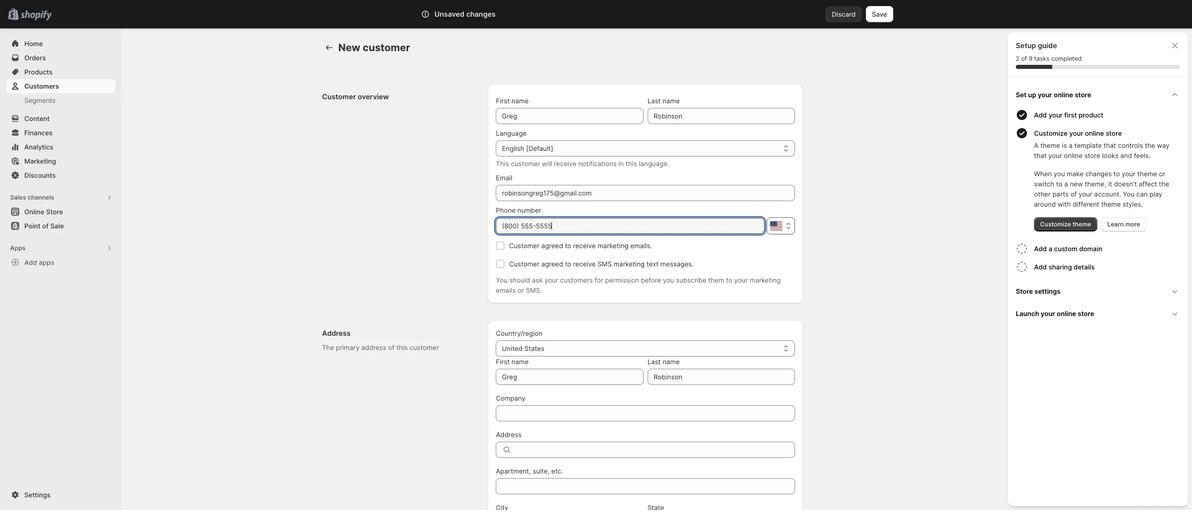 Task type: locate. For each thing, give the bounding box(es) containing it.
customize for customize theme
[[1041, 220, 1072, 228]]

0 vertical spatial customize
[[1035, 129, 1068, 137]]

1 agreed from the top
[[542, 242, 564, 250]]

agreed
[[542, 242, 564, 250], [542, 260, 564, 268]]

2 last name from the top
[[648, 358, 680, 366]]

a inside when you make changes to your theme or switch to a new theme, it doesn't affect the other parts of your account. you can play around with different theme styles.
[[1065, 180, 1069, 188]]

store down add your first product button
[[1107, 129, 1123, 137]]

and
[[1121, 152, 1133, 160]]

mark add sharing details as done image
[[1017, 261, 1029, 273]]

that
[[1104, 141, 1117, 149], [1035, 152, 1047, 160]]

your inside a theme is a template that controls the way that your online store looks and feels.
[[1049, 152, 1063, 160]]

shopify image
[[20, 10, 52, 21]]

first name down united
[[496, 358, 529, 366]]

1 first from the top
[[496, 97, 510, 105]]

address up the
[[322, 329, 351, 338]]

0 vertical spatial agreed
[[542, 242, 564, 250]]

1 horizontal spatial you
[[1055, 170, 1066, 178]]

search button
[[450, 6, 743, 22]]

mark add a custom domain as done image
[[1017, 243, 1029, 255]]

0 vertical spatial customer
[[322, 92, 356, 101]]

1 horizontal spatial the
[[1160, 180, 1170, 188]]

customer agreed to receive sms marketing text messages.
[[509, 260, 694, 268]]

you inside when you make changes to your theme or switch to a new theme, it doesn't affect the other parts of your account. you can play around with different theme styles.
[[1055, 170, 1066, 178]]

unsaved
[[435, 10, 465, 18]]

this right in
[[626, 160, 638, 168]]

1 horizontal spatial or
[[1160, 170, 1166, 178]]

0 vertical spatial last name
[[648, 97, 680, 105]]

language
[[496, 129, 527, 137]]

add right mark add sharing details as done image
[[1035, 263, 1048, 271]]

store
[[1076, 91, 1092, 99], [1107, 129, 1123, 137], [1085, 152, 1101, 160], [1079, 310, 1095, 318]]

overview
[[358, 92, 389, 101]]

add sharing details
[[1035, 263, 1096, 271]]

your right launch
[[1042, 310, 1056, 318]]

1 vertical spatial changes
[[1086, 170, 1113, 178]]

launch
[[1017, 310, 1040, 318]]

custom
[[1055, 245, 1078, 253]]

customer
[[322, 92, 356, 101], [509, 242, 540, 250], [509, 260, 540, 268]]

receive up customer agreed to receive sms marketing text messages.
[[574, 242, 596, 250]]

customize theme
[[1041, 220, 1092, 228]]

customer right address
[[410, 344, 439, 352]]

last name
[[648, 97, 680, 105], [648, 358, 680, 366]]

1 vertical spatial customer
[[511, 160, 541, 168]]

2 last from the top
[[648, 358, 661, 366]]

first name for language
[[496, 97, 529, 105]]

changes right unsaved
[[467, 10, 496, 18]]

1 vertical spatial first name
[[496, 358, 529, 366]]

add for add apps
[[24, 258, 37, 267]]

customize for customize your online store
[[1035, 129, 1068, 137]]

0 horizontal spatial or
[[518, 286, 524, 294]]

Company text field
[[496, 405, 796, 422]]

content link
[[6, 111, 116, 126]]

first for company
[[496, 358, 510, 366]]

online
[[24, 208, 44, 216]]

apps button
[[6, 241, 116, 255]]

add down up
[[1035, 111, 1048, 119]]

customize inside button
[[1035, 129, 1068, 137]]

online down is
[[1065, 152, 1083, 160]]

add a custom domain button
[[1035, 240, 1185, 258]]

parts
[[1053, 190, 1069, 198]]

theme
[[1041, 141, 1061, 149], [1138, 170, 1158, 178], [1102, 200, 1122, 208], [1073, 220, 1092, 228]]

add a custom domain
[[1035, 245, 1103, 253]]

0 vertical spatial you
[[1055, 170, 1066, 178]]

a left custom
[[1049, 245, 1053, 253]]

customize theme link
[[1035, 217, 1098, 232]]

them
[[709, 276, 725, 284]]

1 horizontal spatial changes
[[1086, 170, 1113, 178]]

company
[[496, 394, 526, 402]]

0 vertical spatial first name
[[496, 97, 529, 105]]

orders link
[[6, 51, 116, 65]]

marketing
[[598, 242, 629, 250], [614, 260, 645, 268], [750, 276, 781, 284]]

point
[[24, 222, 40, 230]]

add for add a custom domain
[[1035, 245, 1048, 253]]

2 vertical spatial a
[[1049, 245, 1053, 253]]

1 vertical spatial first
[[496, 358, 510, 366]]

your down is
[[1049, 152, 1063, 160]]

first
[[496, 97, 510, 105], [496, 358, 510, 366]]

2 agreed from the top
[[542, 260, 564, 268]]

0 vertical spatial or
[[1160, 170, 1166, 178]]

when you make changes to your theme or switch to a new theme, it doesn't affect the other parts of your account. you can play around with different theme styles.
[[1035, 170, 1170, 208]]

1 horizontal spatial that
[[1104, 141, 1117, 149]]

customer for customer agreed to receive sms marketing text messages.
[[509, 260, 540, 268]]

1 horizontal spatial address
[[496, 431, 522, 439]]

receive
[[554, 160, 577, 168], [574, 242, 596, 250], [574, 260, 596, 268]]

receive for notifications
[[554, 160, 577, 168]]

you inside when you make changes to your theme or switch to a new theme, it doesn't affect the other parts of your account. you can play around with different theme styles.
[[1124, 190, 1135, 198]]

you right before
[[663, 276, 675, 284]]

to inside you should ask your customers for permission before you subscribe them to your marketing emails or sms.
[[727, 276, 733, 284]]

your left first
[[1049, 111, 1063, 119]]

1 horizontal spatial you
[[1124, 190, 1135, 198]]

1 vertical spatial the
[[1160, 180, 1170, 188]]

first up language on the top left of page
[[496, 97, 510, 105]]

this
[[626, 160, 638, 168], [397, 344, 408, 352]]

1 vertical spatial you
[[663, 276, 675, 284]]

of left "sale"
[[42, 222, 49, 230]]

2 vertical spatial marketing
[[750, 276, 781, 284]]

make
[[1068, 170, 1084, 178]]

your up different
[[1079, 190, 1093, 198]]

1 vertical spatial or
[[518, 286, 524, 294]]

a left new
[[1065, 180, 1069, 188]]

settings
[[24, 491, 51, 499]]

1 vertical spatial this
[[397, 344, 408, 352]]

last name for company
[[648, 358, 680, 366]]

Last name text field
[[648, 108, 796, 124]]

customer overview
[[322, 92, 389, 101]]

your inside button
[[1039, 91, 1053, 99]]

1 vertical spatial you
[[496, 276, 508, 284]]

1 first name from the top
[[496, 97, 529, 105]]

First name text field
[[496, 108, 644, 124]]

you
[[1055, 170, 1066, 178], [663, 276, 675, 284]]

apartment,
[[496, 467, 531, 475]]

segments
[[24, 96, 56, 104]]

1 vertical spatial store
[[1017, 287, 1034, 295]]

address
[[322, 329, 351, 338], [496, 431, 522, 439]]

english
[[502, 144, 525, 153]]

0 horizontal spatial the
[[1146, 141, 1156, 149]]

customize down 'with'
[[1041, 220, 1072, 228]]

0 vertical spatial changes
[[467, 10, 496, 18]]

launch your online store button
[[1013, 303, 1185, 325]]

permission
[[606, 276, 639, 284]]

store up "sale"
[[46, 208, 63, 216]]

0 horizontal spatial that
[[1035, 152, 1047, 160]]

first down united
[[496, 358, 510, 366]]

or inside you should ask your customers for permission before you subscribe them to your marketing emails or sms.
[[518, 286, 524, 294]]

save button
[[866, 6, 894, 22]]

0 vertical spatial first
[[496, 97, 510, 105]]

a right is
[[1070, 141, 1073, 149]]

1 vertical spatial last
[[648, 358, 661, 366]]

the inside a theme is a template that controls the way that your online store looks and feels.
[[1146, 141, 1156, 149]]

add right mark add a custom domain as done image
[[1035, 245, 1048, 253]]

customer
[[363, 42, 410, 54], [511, 160, 541, 168], [410, 344, 439, 352]]

setup
[[1017, 41, 1037, 50]]

the inside when you make changes to your theme or switch to a new theme, it doesn't affect the other parts of your account. you can play around with different theme styles.
[[1160, 180, 1170, 188]]

store up "product"
[[1076, 91, 1092, 99]]

0 horizontal spatial address
[[322, 329, 351, 338]]

theme down "account."
[[1102, 200, 1122, 208]]

1 horizontal spatial store
[[1017, 287, 1034, 295]]

9
[[1029, 55, 1033, 62]]

receive up customers
[[574, 260, 596, 268]]

setup guide
[[1017, 41, 1058, 50]]

your up "doesn't"
[[1123, 170, 1136, 178]]

customers
[[24, 82, 59, 90]]

1 horizontal spatial a
[[1065, 180, 1069, 188]]

marketing right them
[[750, 276, 781, 284]]

marketing up sms
[[598, 242, 629, 250]]

setup guide dialog
[[1008, 32, 1189, 506]]

1 vertical spatial last name
[[648, 358, 680, 366]]

the up play
[[1160, 180, 1170, 188]]

or up play
[[1160, 170, 1166, 178]]

add left apps
[[24, 258, 37, 267]]

First name text field
[[496, 369, 644, 385]]

2 vertical spatial customer
[[509, 260, 540, 268]]

search
[[466, 10, 488, 18]]

phone number
[[496, 206, 542, 214]]

channels
[[28, 194, 54, 201]]

you left make
[[1055, 170, 1066, 178]]

of inside "point of sale" link
[[42, 222, 49, 230]]

receive for marketing
[[574, 242, 596, 250]]

1 vertical spatial a
[[1065, 180, 1069, 188]]

marketing up permission
[[614, 260, 645, 268]]

marketing inside you should ask your customers for permission before you subscribe them to your marketing emails or sms.
[[750, 276, 781, 284]]

0 vertical spatial last
[[648, 97, 661, 105]]

2 first name from the top
[[496, 358, 529, 366]]

0 vertical spatial customer
[[363, 42, 410, 54]]

1 horizontal spatial this
[[626, 160, 638, 168]]

0 horizontal spatial you
[[496, 276, 508, 284]]

changes up theme,
[[1086, 170, 1113, 178]]

you down "doesn't"
[[1124, 190, 1135, 198]]

1 vertical spatial customer
[[509, 242, 540, 250]]

changes inside when you make changes to your theme or switch to a new theme, it doesn't affect the other parts of your account. you can play around with different theme styles.
[[1086, 170, 1113, 178]]

0 vertical spatial address
[[322, 329, 351, 338]]

name for first name text box on the top
[[512, 97, 529, 105]]

theme inside a theme is a template that controls the way that your online store looks and feels.
[[1041, 141, 1061, 149]]

you up emails
[[496, 276, 508, 284]]

0 vertical spatial receive
[[554, 160, 577, 168]]

store up launch
[[1017, 287, 1034, 295]]

Apartment, suite, etc. text field
[[496, 478, 796, 495]]

set up your online store
[[1017, 91, 1092, 99]]

a theme is a template that controls the way that your online store looks and feels.
[[1035, 141, 1170, 160]]

discard
[[832, 10, 856, 18]]

discounts
[[24, 171, 56, 179]]

0 vertical spatial store
[[46, 208, 63, 216]]

will
[[542, 160, 552, 168]]

1 vertical spatial receive
[[574, 242, 596, 250]]

2 vertical spatial receive
[[574, 260, 596, 268]]

should
[[510, 276, 531, 284]]

when
[[1035, 170, 1053, 178]]

0 vertical spatial a
[[1070, 141, 1073, 149]]

states
[[525, 345, 545, 353]]

point of sale button
[[0, 219, 122, 233]]

add apps
[[24, 258, 54, 267]]

0 vertical spatial you
[[1124, 190, 1135, 198]]

online store
[[24, 208, 63, 216]]

Address text field
[[517, 442, 796, 458]]

2
[[1017, 55, 1020, 62]]

Phone number text field
[[496, 218, 765, 234]]

this right address
[[397, 344, 408, 352]]

subscribe
[[677, 276, 707, 284]]

apartment, suite, etc.
[[496, 467, 563, 475]]

0 horizontal spatial you
[[663, 276, 675, 284]]

last name for language
[[648, 97, 680, 105]]

customize up is
[[1035, 129, 1068, 137]]

analytics
[[24, 143, 53, 151]]

that down a
[[1035, 152, 1047, 160]]

theme right a
[[1041, 141, 1061, 149]]

customize
[[1035, 129, 1068, 137], [1041, 220, 1072, 228]]

2 first from the top
[[496, 358, 510, 366]]

store down template
[[1085, 152, 1101, 160]]

your up template
[[1070, 129, 1084, 137]]

theme up affect on the right of page
[[1138, 170, 1158, 178]]

address down 'company'
[[496, 431, 522, 439]]

first name up language on the top left of page
[[496, 97, 529, 105]]

receive right will
[[554, 160, 577, 168]]

learn more link
[[1102, 217, 1147, 232]]

analytics link
[[6, 140, 116, 154]]

of down new
[[1071, 190, 1078, 198]]

1 vertical spatial marketing
[[614, 260, 645, 268]]

of right 2
[[1022, 55, 1028, 62]]

that up looks
[[1104, 141, 1117, 149]]

the
[[322, 344, 334, 352]]

0 horizontal spatial a
[[1049, 245, 1053, 253]]

0 vertical spatial marketing
[[598, 242, 629, 250]]

online
[[1055, 91, 1074, 99], [1086, 129, 1105, 137], [1065, 152, 1083, 160], [1058, 310, 1077, 318]]

add inside button
[[1035, 245, 1048, 253]]

online up the add your first product
[[1055, 91, 1074, 99]]

0 horizontal spatial store
[[46, 208, 63, 216]]

emails.
[[631, 242, 653, 250]]

first
[[1065, 111, 1078, 119]]

1 last name from the top
[[648, 97, 680, 105]]

the up feels.
[[1146, 141, 1156, 149]]

a inside a theme is a template that controls the way that your online store looks and feels.
[[1070, 141, 1073, 149]]

1 vertical spatial agreed
[[542, 260, 564, 268]]

0 vertical spatial the
[[1146, 141, 1156, 149]]

customer down english [default]
[[511, 160, 541, 168]]

2 horizontal spatial a
[[1070, 141, 1073, 149]]

1 last from the top
[[648, 97, 661, 105]]

customers link
[[6, 79, 116, 93]]

a inside button
[[1049, 245, 1053, 253]]

1 vertical spatial customize
[[1041, 220, 1072, 228]]

1 vertical spatial address
[[496, 431, 522, 439]]

or down should
[[518, 286, 524, 294]]

customer right new in the top of the page
[[363, 42, 410, 54]]

to
[[1115, 170, 1121, 178], [1057, 180, 1063, 188], [565, 242, 572, 250], [565, 260, 572, 268], [727, 276, 733, 284]]

store settings button
[[1013, 280, 1185, 303]]

in
[[619, 160, 624, 168]]

your right up
[[1039, 91, 1053, 99]]



Task type: describe. For each thing, give the bounding box(es) containing it.
last for language
[[648, 97, 661, 105]]

a
[[1035, 141, 1039, 149]]

settings link
[[6, 488, 116, 502]]

styles.
[[1124, 200, 1144, 208]]

up
[[1029, 91, 1037, 99]]

you inside you should ask your customers for permission before you subscribe them to your marketing emails or sms.
[[663, 276, 675, 284]]

online inside button
[[1055, 91, 1074, 99]]

sharing
[[1049, 263, 1073, 271]]

point of sale
[[24, 222, 64, 230]]

looks
[[1103, 152, 1119, 160]]

customer for customer agreed to receive marketing emails.
[[509, 242, 540, 250]]

name for last name text box
[[663, 97, 680, 105]]

sales channels button
[[6, 191, 116, 205]]

discard button
[[826, 6, 862, 22]]

name for first name text field
[[512, 358, 529, 366]]

apps
[[39, 258, 54, 267]]

emails
[[496, 286, 516, 294]]

sales channels
[[10, 194, 54, 201]]

tasks
[[1035, 55, 1050, 62]]

united states (+1) image
[[771, 221, 783, 231]]

customers
[[561, 276, 593, 284]]

completed
[[1052, 55, 1083, 62]]

learn
[[1108, 220, 1125, 228]]

receive for sms
[[574, 260, 596, 268]]

2 vertical spatial customer
[[410, 344, 439, 352]]

0 vertical spatial this
[[626, 160, 638, 168]]

doesn't
[[1115, 180, 1138, 188]]

notifications
[[579, 160, 617, 168]]

domain
[[1080, 245, 1103, 253]]

country/region
[[496, 329, 543, 338]]

customer for new
[[363, 42, 410, 54]]

account.
[[1095, 190, 1122, 198]]

apps
[[10, 244, 25, 252]]

etc.
[[552, 467, 563, 475]]

is
[[1063, 141, 1068, 149]]

english [default]
[[502, 144, 554, 153]]

text
[[647, 260, 659, 268]]

add for add sharing details
[[1035, 263, 1048, 271]]

different
[[1074, 200, 1100, 208]]

new
[[339, 42, 361, 54]]

store down store settings button
[[1079, 310, 1095, 318]]

this
[[496, 160, 509, 168]]

store inside a theme is a template that controls the way that your online store looks and feels.
[[1085, 152, 1101, 160]]

customer for customer overview
[[322, 92, 356, 101]]

customize your online store button
[[1035, 124, 1185, 140]]

with
[[1058, 200, 1072, 208]]

sms.
[[526, 286, 542, 294]]

content
[[24, 115, 50, 123]]

switch
[[1035, 180, 1055, 188]]

0 horizontal spatial changes
[[467, 10, 496, 18]]

product
[[1079, 111, 1104, 119]]

details
[[1075, 263, 1096, 271]]

save
[[873, 10, 888, 18]]

online up template
[[1086, 129, 1105, 137]]

your right them
[[735, 276, 748, 284]]

finances
[[24, 129, 53, 137]]

email
[[496, 174, 513, 182]]

finances link
[[6, 126, 116, 140]]

marketing link
[[6, 154, 116, 168]]

other
[[1035, 190, 1051, 198]]

agreed for customer agreed to receive sms marketing text messages.
[[542, 260, 564, 268]]

2 of 9 tasks completed
[[1017, 55, 1083, 62]]

customer agreed to receive marketing emails.
[[509, 242, 653, 250]]

add apps button
[[6, 255, 116, 270]]

online store link
[[6, 205, 116, 219]]

sale
[[50, 222, 64, 230]]

of inside when you make changes to your theme or switch to a new theme, it doesn't affect the other parts of your account. you can play around with different theme styles.
[[1071, 190, 1078, 198]]

0 vertical spatial that
[[1104, 141, 1117, 149]]

first name for company
[[496, 358, 529, 366]]

sms
[[598, 260, 612, 268]]

or inside when you make changes to your theme or switch to a new theme, it doesn't affect the other parts of your account. you can play around with different theme styles.
[[1160, 170, 1166, 178]]

Email email field
[[496, 185, 796, 201]]

store inside 'link'
[[46, 208, 63, 216]]

add for add your first product
[[1035, 111, 1048, 119]]

guide
[[1039, 41, 1058, 50]]

address
[[362, 344, 387, 352]]

customer for this
[[511, 160, 541, 168]]

number
[[518, 206, 542, 214]]

affect
[[1140, 180, 1158, 188]]

of right address
[[388, 344, 395, 352]]

customize your online store element
[[1015, 140, 1185, 232]]

your right ask
[[545, 276, 559, 284]]

around
[[1035, 200, 1057, 208]]

add sharing details button
[[1035, 258, 1185, 276]]

sales
[[10, 194, 26, 201]]

online inside a theme is a template that controls the way that your online store looks and feels.
[[1065, 152, 1083, 160]]

add your first product
[[1035, 111, 1104, 119]]

customize your online store
[[1035, 129, 1123, 137]]

you inside you should ask your customers for permission before you subscribe them to your marketing emails or sms.
[[496, 276, 508, 284]]

add your first product button
[[1035, 106, 1185, 124]]

phone
[[496, 206, 516, 214]]

controls
[[1119, 141, 1144, 149]]

you should ask your customers for permission before you subscribe them to your marketing emails or sms.
[[496, 276, 781, 294]]

messages.
[[661, 260, 694, 268]]

agreed for customer agreed to receive marketing emails.
[[542, 242, 564, 250]]

play
[[1150, 190, 1163, 198]]

primary
[[336, 344, 360, 352]]

first for language
[[496, 97, 510, 105]]

1 vertical spatial that
[[1035, 152, 1047, 160]]

Last name text field
[[648, 369, 796, 385]]

name for last name text field
[[663, 358, 680, 366]]

online down settings
[[1058, 310, 1077, 318]]

last for company
[[648, 358, 661, 366]]

suite,
[[533, 467, 550, 475]]

0 horizontal spatial this
[[397, 344, 408, 352]]

before
[[641, 276, 662, 284]]

it
[[1109, 180, 1113, 188]]

ask
[[532, 276, 543, 284]]

home link
[[6, 36, 116, 51]]

discounts link
[[6, 168, 116, 182]]

theme down different
[[1073, 220, 1092, 228]]

set
[[1017, 91, 1027, 99]]

the primary address of this customer
[[322, 344, 439, 352]]

store inside button
[[1076, 91, 1092, 99]]

store inside setup guide dialog
[[1017, 287, 1034, 295]]



Task type: vqa. For each thing, say whether or not it's contained in the screenshot.
dialog
no



